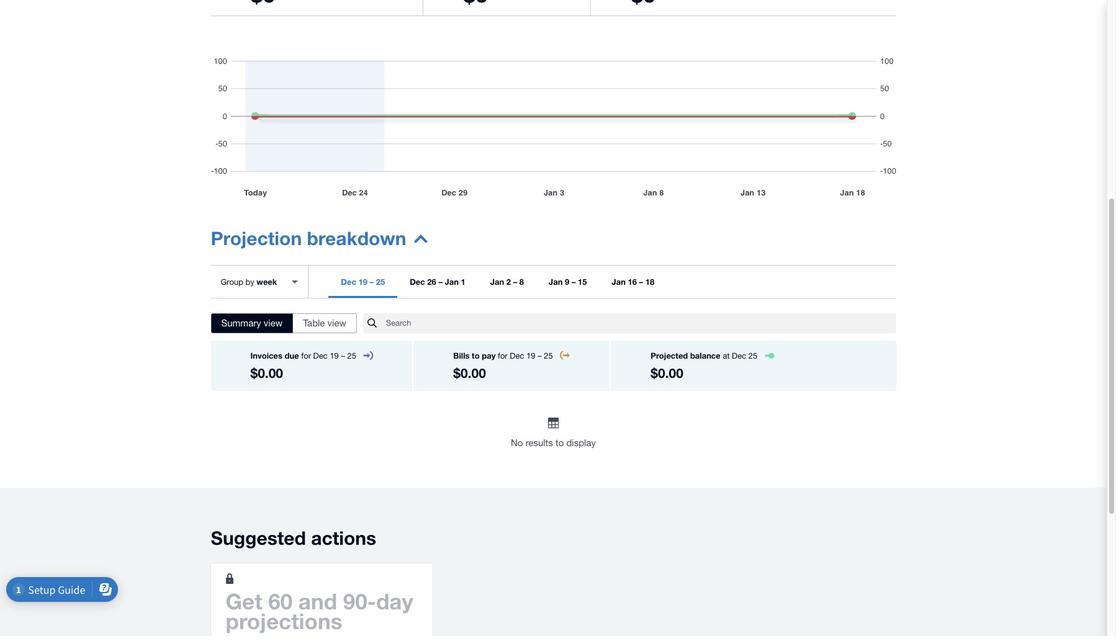 Task type: vqa. For each thing, say whether or not it's contained in the screenshot.
rightmost svg icon
no



Task type: describe. For each thing, give the bounding box(es) containing it.
dec inside projected balance at dec 25
[[732, 351, 746, 361]]

bills
[[453, 351, 470, 361]]

for inside bills to pay for dec 19 – 25 $0.00
[[498, 351, 508, 361]]

jan for jan 9 – 15
[[549, 277, 563, 287]]

2
[[507, 277, 511, 287]]

table view
[[303, 318, 346, 328]]

jan 16 – 18
[[612, 277, 655, 287]]

26
[[427, 277, 436, 287]]

projection
[[211, 227, 302, 250]]

– for 25
[[370, 277, 374, 287]]

group
[[221, 277, 243, 287]]

invoices due for dec 19 – 25 $0.00
[[251, 351, 356, 381]]

90-
[[343, 588, 376, 615]]

dec inside the invoices due for dec 19 – 25 $0.00
[[313, 351, 328, 361]]

get 60 and 90-day projections
[[226, 588, 413, 634]]

invoices
[[251, 351, 283, 361]]

dec 26 – jan 1
[[410, 277, 466, 287]]

table
[[303, 318, 325, 328]]

1 jan from the left
[[445, 277, 459, 287]]

at
[[723, 351, 730, 361]]

pay
[[482, 351, 496, 361]]

get
[[226, 588, 262, 615]]

– for 8
[[513, 277, 517, 287]]

view for summary view
[[264, 318, 283, 328]]

1 horizontal spatial 19
[[359, 277, 368, 287]]

bills to pay for dec 19 – 25 $0.00
[[453, 351, 553, 381]]

25 inside projected balance at dec 25
[[749, 351, 758, 361]]

projection breakdown button
[[211, 227, 427, 258]]

19 inside the invoices due for dec 19 – 25 $0.00
[[330, 351, 339, 361]]

– for jan
[[439, 277, 443, 287]]

– for 15
[[572, 277, 576, 287]]

16
[[628, 277, 637, 287]]

15
[[578, 277, 587, 287]]

day
[[376, 588, 413, 615]]

1 horizontal spatial to
[[556, 438, 564, 448]]

breakdown
[[307, 227, 406, 250]]

$0.00 inside the invoices due for dec 19 – 25 $0.00
[[251, 366, 283, 381]]

projection breakdown view option group
[[211, 314, 357, 333]]



Task type: locate. For each thing, give the bounding box(es) containing it.
display
[[567, 438, 596, 448]]

4 jan from the left
[[612, 277, 626, 287]]

2 view from the left
[[328, 318, 346, 328]]

Search for a document search field
[[386, 313, 896, 334]]

$0.00 inside bills to pay for dec 19 – 25 $0.00
[[453, 366, 486, 381]]

results
[[526, 438, 553, 448]]

jan 9 – 15
[[549, 277, 587, 287]]

25 right pay
[[544, 351, 553, 361]]

$0.00
[[251, 366, 283, 381], [453, 366, 486, 381], [651, 366, 684, 381]]

–
[[370, 277, 374, 287], [439, 277, 443, 287], [513, 277, 517, 287], [572, 277, 576, 287], [639, 277, 643, 287], [341, 351, 345, 361], [538, 351, 542, 361]]

1 horizontal spatial view
[[328, 318, 346, 328]]

25 right due
[[347, 351, 356, 361]]

balance
[[690, 351, 721, 361]]

8
[[520, 277, 524, 287]]

0 horizontal spatial to
[[472, 351, 480, 361]]

2 jan from the left
[[490, 277, 504, 287]]

projected
[[651, 351, 688, 361]]

1 horizontal spatial for
[[498, 351, 508, 361]]

for right pay
[[498, 351, 508, 361]]

0 horizontal spatial view
[[264, 318, 283, 328]]

dec right at
[[732, 351, 746, 361]]

jan for jan 2 – 8
[[490, 277, 504, 287]]

jan for jan 16 – 18
[[612, 277, 626, 287]]

– down "breakdown"
[[370, 277, 374, 287]]

suggested actions
[[211, 527, 376, 549]]

$0.00 down projected
[[651, 366, 684, 381]]

2 for from the left
[[498, 351, 508, 361]]

1 $0.00 from the left
[[251, 366, 283, 381]]

19 right pay
[[527, 351, 536, 361]]

by
[[246, 277, 254, 287]]

jan left 9
[[549, 277, 563, 287]]

summary
[[221, 318, 261, 328]]

to right results
[[556, 438, 564, 448]]

– right 26
[[439, 277, 443, 287]]

and
[[299, 588, 337, 615]]

to left pay
[[472, 351, 480, 361]]

view
[[264, 318, 283, 328], [328, 318, 346, 328]]

– inside bills to pay for dec 19 – 25 $0.00
[[538, 351, 542, 361]]

jan left 16
[[612, 277, 626, 287]]

0 horizontal spatial $0.00
[[251, 366, 283, 381]]

actions
[[311, 527, 376, 549]]

dec down "breakdown"
[[341, 277, 356, 287]]

3 $0.00 from the left
[[651, 366, 684, 381]]

dec inside bills to pay for dec 19 – 25 $0.00
[[510, 351, 524, 361]]

no results to display
[[511, 438, 596, 448]]

3 jan from the left
[[549, 277, 563, 287]]

view right summary
[[264, 318, 283, 328]]

suggested
[[211, 527, 306, 549]]

to inside bills to pay for dec 19 – 25 $0.00
[[472, 351, 480, 361]]

view for table view
[[328, 318, 346, 328]]

25 inside bills to pay for dec 19 – 25 $0.00
[[544, 351, 553, 361]]

projection breakdown
[[211, 227, 406, 250]]

18
[[646, 277, 655, 287]]

jan 2 – 8
[[490, 277, 524, 287]]

for
[[301, 351, 311, 361], [498, 351, 508, 361]]

1 vertical spatial to
[[556, 438, 564, 448]]

projected balance at dec 25
[[651, 351, 758, 361]]

1 view from the left
[[264, 318, 283, 328]]

jan left 1
[[445, 277, 459, 287]]

dec
[[341, 277, 356, 287], [410, 277, 425, 287], [313, 351, 328, 361], [510, 351, 524, 361], [732, 351, 746, 361]]

– for 18
[[639, 277, 643, 287]]

25 down "breakdown"
[[376, 277, 385, 287]]

2 horizontal spatial $0.00
[[651, 366, 684, 381]]

for inside the invoices due for dec 19 – 25 $0.00
[[301, 351, 311, 361]]

$0.00 down invoices
[[251, 366, 283, 381]]

1 horizontal spatial $0.00
[[453, 366, 486, 381]]

summary view
[[221, 318, 283, 328]]

group by week
[[221, 277, 277, 287]]

to
[[472, 351, 480, 361], [556, 438, 564, 448]]

25 inside the invoices due for dec 19 – 25 $0.00
[[347, 351, 356, 361]]

2 $0.00 from the left
[[453, 366, 486, 381]]

dec left 26
[[410, 277, 425, 287]]

0 horizontal spatial for
[[301, 351, 311, 361]]

$0.00 down the bills
[[453, 366, 486, 381]]

0 vertical spatial to
[[472, 351, 480, 361]]

dec right due
[[313, 351, 328, 361]]

1
[[461, 277, 466, 287]]

– down table view
[[341, 351, 345, 361]]

jan
[[445, 277, 459, 287], [490, 277, 504, 287], [549, 277, 563, 287], [612, 277, 626, 287]]

0 horizontal spatial 19
[[330, 351, 339, 361]]

dec 19 – 25
[[341, 277, 385, 287]]

19 down "breakdown"
[[359, 277, 368, 287]]

– left 18
[[639, 277, 643, 287]]

19 inside bills to pay for dec 19 – 25 $0.00
[[527, 351, 536, 361]]

1 for from the left
[[301, 351, 311, 361]]

dec right pay
[[510, 351, 524, 361]]

– right pay
[[538, 351, 542, 361]]

9
[[565, 277, 570, 287]]

25 right at
[[749, 351, 758, 361]]

view right the 'table' at the left
[[328, 318, 346, 328]]

due
[[285, 351, 299, 361]]

– inside the invoices due for dec 19 – 25 $0.00
[[341, 351, 345, 361]]

for right due
[[301, 351, 311, 361]]

25
[[376, 277, 385, 287], [347, 351, 356, 361], [544, 351, 553, 361], [749, 351, 758, 361]]

week
[[257, 277, 277, 287]]

19 down table view
[[330, 351, 339, 361]]

no
[[511, 438, 523, 448]]

– left 8
[[513, 277, 517, 287]]

jan left 2
[[490, 277, 504, 287]]

– right 9
[[572, 277, 576, 287]]

2 horizontal spatial 19
[[527, 351, 536, 361]]

projections
[[226, 608, 342, 634]]

60
[[268, 588, 293, 615]]

19
[[359, 277, 368, 287], [330, 351, 339, 361], [527, 351, 536, 361]]



